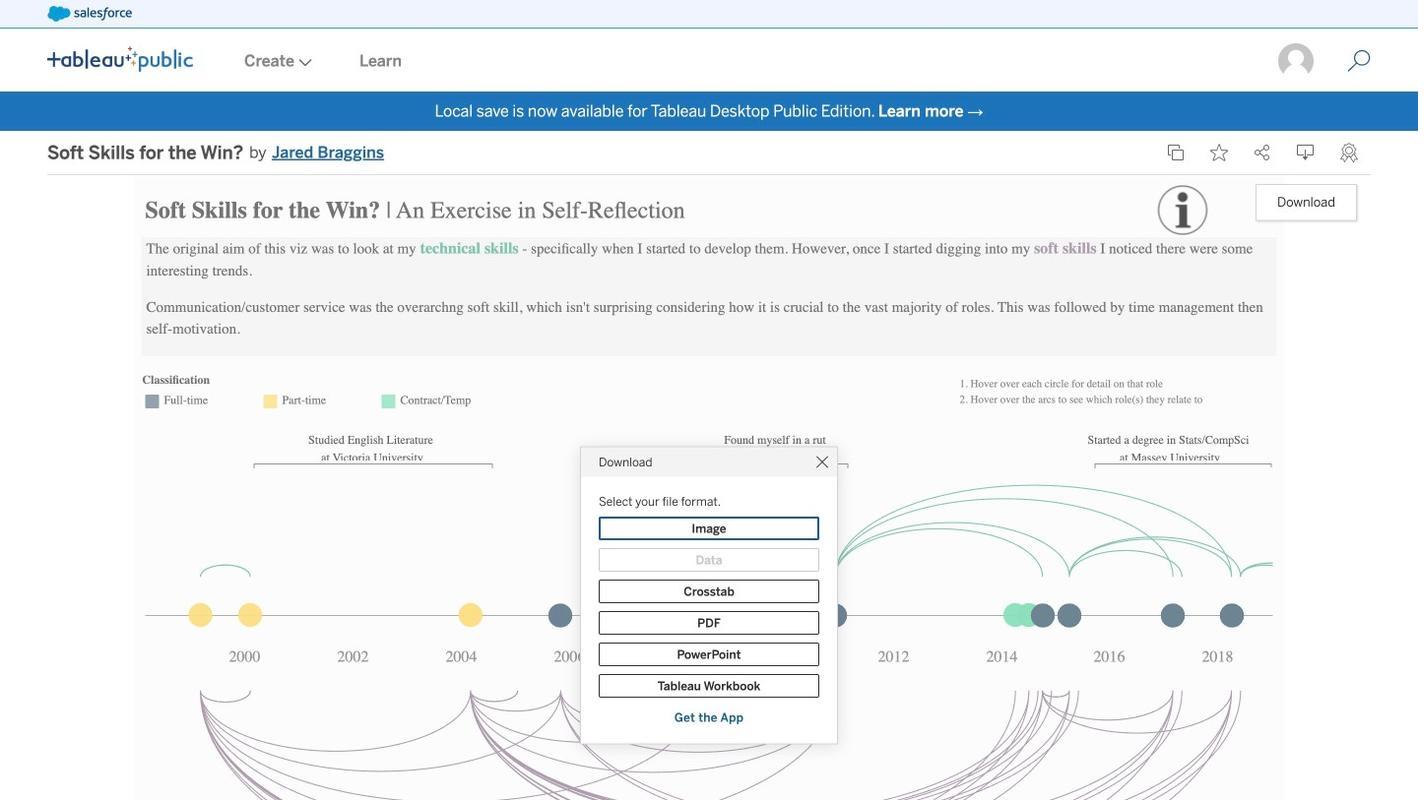Task type: vqa. For each thing, say whether or not it's contained in the screenshot.
MAKE A COPY image
yes



Task type: describe. For each thing, give the bounding box(es) containing it.
logo image
[[47, 46, 193, 72]]

go to search image
[[1324, 49, 1395, 73]]

nominate for viz of the day image
[[1341, 143, 1359, 163]]

salesforce logo image
[[47, 6, 132, 22]]



Task type: locate. For each thing, give the bounding box(es) containing it.
favorite button image
[[1211, 144, 1229, 162]]

create image
[[295, 59, 312, 66]]

make a copy image
[[1167, 144, 1185, 162]]

terry.turtle image
[[1277, 41, 1316, 81]]



